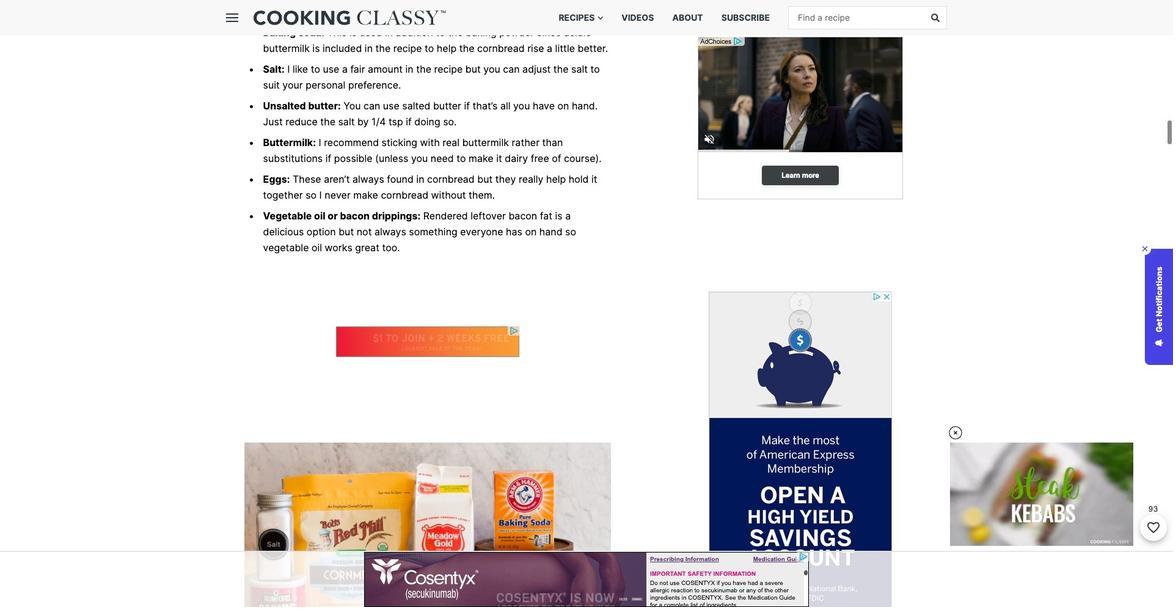 Task type: describe. For each thing, give the bounding box(es) containing it.
cooking classy image
[[254, 10, 446, 25]]



Task type: locate. For each thing, give the bounding box(es) containing it.
southern cornbread recipe ingredients. image
[[245, 443, 611, 607]]

Find a recipe text field
[[789, 7, 924, 29]]

video player application
[[951, 443, 1134, 546]]

advertisement element
[[698, 37, 904, 208], [709, 292, 893, 607], [336, 327, 520, 357], [364, 552, 809, 607]]



Task type: vqa. For each thing, say whether or not it's contained in the screenshot.
the "Baking cornbread in a skillet." IMAGE
no



